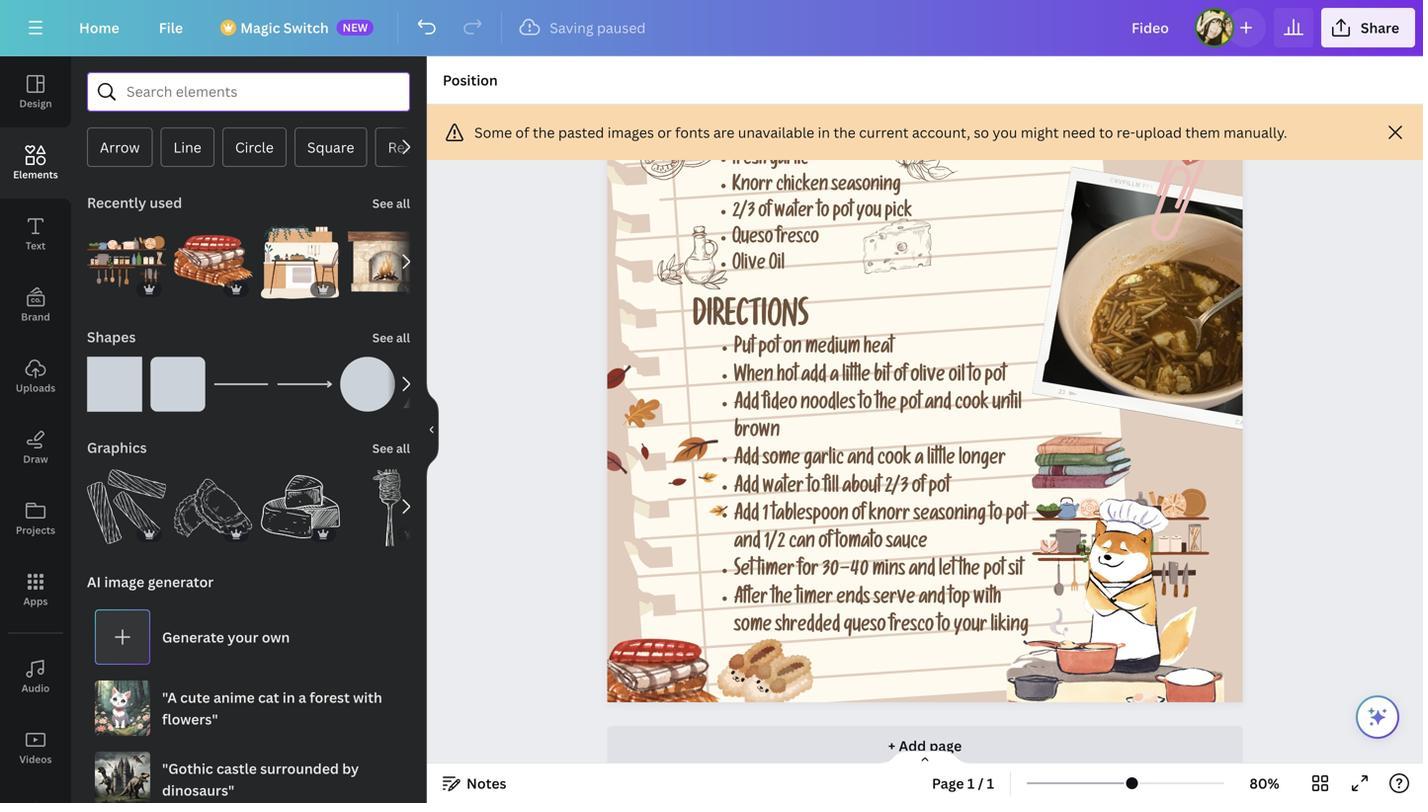 Task type: describe. For each thing, give the bounding box(es) containing it.
used
[[150, 193, 182, 212]]

sauce
[[886, 534, 927, 555]]

on
[[783, 339, 802, 360]]

serve
[[874, 590, 915, 610]]

to left re-
[[1099, 123, 1113, 142]]

elements
[[13, 168, 58, 181]]

image
[[104, 573, 144, 591]]

see all for recently used
[[372, 195, 410, 211]]

oil
[[949, 367, 965, 388]]

and left let
[[909, 562, 935, 583]]

1 horizontal spatial you
[[993, 123, 1017, 142]]

dinosaurs"
[[162, 781, 234, 800]]

saving
[[550, 18, 593, 37]]

design button
[[0, 56, 71, 127]]

queso
[[732, 230, 773, 250]]

set
[[734, 562, 754, 583]]

square image
[[87, 357, 142, 412]]

of right about
[[912, 478, 925, 499]]

"a
[[162, 688, 177, 707]]

file button
[[143, 8, 199, 47]]

or
[[657, 123, 672, 142]]

elements button
[[0, 127, 71, 199]]

draw
[[23, 453, 48, 466]]

square
[[307, 138, 354, 157]]

the right let
[[959, 562, 980, 583]]

all for graphics
[[396, 440, 410, 457]]

chicken
[[776, 178, 828, 197]]

videos
[[19, 753, 52, 766]]

pot up "sit"
[[1006, 506, 1027, 527]]

see for shapes
[[372, 330, 393, 346]]

1 add this line to the canvas image from the left
[[213, 357, 269, 412]]

queso
[[844, 617, 886, 638]]

+ add page
[[888, 737, 962, 756]]

to down the top
[[937, 617, 950, 638]]

noodles
[[801, 395, 856, 416]]

and left 1/2
[[734, 534, 761, 555]]

all for shapes
[[396, 330, 410, 346]]

seasoning inside "knorr chicken seasoning 2/3 of water to pot you pick queso fresco olive oil"
[[831, 178, 901, 197]]

homely kitchen interior with bar stools, modern table and food ingredients on it. hygge design of dining room. cozy and comfortable minimalist cooking area. vector illustration in flat style image
[[261, 222, 340, 301]]

pasted
[[558, 123, 604, 142]]

videos button
[[0, 713, 71, 784]]

rectangle button
[[375, 127, 467, 167]]

white circle shape image
[[340, 357, 395, 412]]

and up about
[[847, 451, 874, 471]]

2 horizontal spatial a
[[915, 451, 924, 471]]

by
[[342, 759, 359, 778]]

switch
[[283, 18, 329, 37]]

0 horizontal spatial your
[[228, 628, 258, 647]]

of inside "knorr chicken seasoning 2/3 of water to pot you pick queso fresco olive oil"
[[758, 204, 771, 224]]

re-
[[1117, 123, 1135, 142]]

80%
[[1249, 774, 1279, 793]]

30-
[[822, 562, 850, 583]]

the left pasted
[[533, 123, 555, 142]]

cute
[[180, 688, 210, 707]]

saving paused
[[550, 18, 646, 37]]

upload
[[1135, 123, 1182, 142]]

account,
[[912, 123, 970, 142]]

fresco inside put pot on medium heat when hot add a little bit of olive oil to pot add fideo noodles to the pot and cook until brown add some garlic and cook a little longer add water to fill about 2/3 of pot add 1 tablespoon of knorr seasoning to pot and 1/2 can of tomato sauce set timer for 30-40 mins and let the pot sit after the timer ends serve and top with some shredded queso fresco to your liking
[[889, 617, 934, 638]]

draw button
[[0, 412, 71, 483]]

2/3 inside "knorr chicken seasoning 2/3 of water to pot you pick queso fresco olive oil"
[[732, 204, 755, 224]]

design
[[19, 97, 52, 110]]

to right "noodles"
[[859, 395, 872, 416]]

garlic inside put pot on medium heat when hot add a little bit of olive oil to pot add fideo noodles to the pot and cook until brown add some garlic and cook a little longer add water to fill about 2/3 of pot add 1 tablespoon of knorr seasoning to pot and 1/2 can of tomato sauce set timer for 30-40 mins and let the pot sit after the timer ends serve and top with some shredded queso fresco to your liking
[[804, 451, 844, 471]]

are
[[713, 123, 735, 142]]

liking
[[991, 617, 1029, 638]]

1/2
[[764, 534, 785, 555]]

fideo
[[763, 395, 797, 416]]

uploads button
[[0, 341, 71, 412]]

2/3 inside put pot on medium heat when hot add a little bit of olive oil to pot add fideo noodles to the pot and cook until brown add some garlic and cook a little longer add water to fill about 2/3 of pot add 1 tablespoon of knorr seasoning to pot and 1/2 can of tomato sauce set timer for 30-40 mins and let the pot sit after the timer ends serve and top with some shredded queso fresco to your liking
[[885, 478, 908, 499]]

0 vertical spatial cook
[[955, 395, 989, 416]]

show pages image
[[878, 750, 972, 766]]

brown
[[734, 423, 780, 443]]

1 vertical spatial timer
[[796, 590, 833, 610]]

fill
[[823, 478, 839, 499]]

hot
[[777, 367, 798, 388]]

position button
[[435, 64, 506, 96]]

of right the some
[[515, 123, 529, 142]]

circle button
[[222, 127, 286, 167]]

graphics
[[87, 438, 147, 457]]

after
[[734, 590, 768, 610]]

in inside "a cute anime cat in a forest with flowers"
[[282, 688, 295, 707]]

share
[[1361, 18, 1399, 37]]

1 inside put pot on medium heat when hot add a little bit of olive oil to pot add fideo noodles to the pot and cook until brown add some garlic and cook a little longer add water to fill about 2/3 of pot add 1 tablespoon of knorr seasoning to pot and 1/2 can of tomato sauce set timer for 30-40 mins and let the pot sit after the timer ends serve and top with some shredded queso fresco to your liking
[[763, 506, 768, 527]]

pot down olive
[[900, 395, 921, 416]]

pot left on
[[758, 339, 780, 360]]

recently used button
[[85, 183, 184, 222]]

olive
[[910, 367, 945, 388]]

sit
[[1008, 562, 1023, 583]]

generator
[[148, 573, 214, 591]]

seasoning inside put pot on medium heat when hot add a little bit of olive oil to pot add fideo noodles to the pot and cook until brown add some garlic and cook a little longer add water to fill about 2/3 of pot add 1 tablespoon of knorr seasoning to pot and 1/2 can of tomato sauce set timer for 30-40 mins and let the pot sit after the timer ends serve and top with some shredded queso fresco to your liking
[[913, 506, 986, 527]]

0 horizontal spatial cook
[[877, 451, 911, 471]]

page
[[932, 774, 964, 793]]

fresco inside "knorr chicken seasoning 2/3 of water to pot you pick queso fresco olive oil"
[[776, 230, 819, 250]]

knorr chicken seasoning 2/3 of water to pot you pick queso fresco olive oil
[[732, 178, 912, 276]]

see all button for recently used
[[370, 183, 412, 222]]

directions
[[693, 304, 808, 337]]

might
[[1021, 123, 1059, 142]]

position
[[443, 71, 498, 89]]

let
[[939, 562, 955, 583]]

rounded square image
[[150, 357, 206, 412]]

page 1 / 1
[[932, 774, 994, 793]]

forest
[[310, 688, 350, 707]]

the left current
[[833, 123, 856, 142]]

water inside put pot on medium heat when hot add a little bit of olive oil to pot add fideo noodles to the pot and cook until brown add some garlic and cook a little longer add water to fill about 2/3 of pot add 1 tablespoon of knorr seasoning to pot and 1/2 can of tomato sauce set timer for 30-40 mins and let the pot sit after the timer ends serve and top with some shredded queso fresco to your liking
[[763, 478, 804, 499]]

add inside button
[[899, 737, 926, 756]]

line
[[173, 138, 201, 157]]

0 vertical spatial garlic
[[770, 151, 808, 171]]

a inside "a cute anime cat in a forest with flowers"
[[298, 688, 306, 707]]

2 add this line to the canvas image from the left
[[277, 357, 332, 412]]

castle
[[216, 759, 257, 778]]

knorr
[[869, 506, 910, 527]]

+ add page button
[[607, 726, 1243, 766]]

until
[[992, 395, 1022, 416]]

circle
[[235, 138, 274, 157]]

unavailable
[[738, 123, 814, 142]]

oil
[[769, 256, 785, 276]]



Task type: locate. For each thing, give the bounding box(es) containing it.
timer down for
[[796, 590, 833, 610]]

and left the top
[[919, 590, 945, 610]]

0 horizontal spatial add this line to the canvas image
[[213, 357, 269, 412]]

1
[[763, 506, 768, 527], [967, 774, 975, 793], [987, 774, 994, 793]]

images
[[608, 123, 654, 142]]

1 horizontal spatial a
[[830, 367, 839, 388]]

pot right about
[[929, 478, 950, 499]]

of
[[515, 123, 529, 142], [758, 204, 771, 224], [894, 367, 907, 388], [912, 478, 925, 499], [852, 506, 865, 527], [818, 534, 832, 555]]

apps button
[[0, 554, 71, 626]]

0 vertical spatial water
[[774, 204, 814, 224]]

see all button left the hide image
[[370, 428, 412, 467]]

see all for graphics
[[372, 440, 410, 457]]

1 vertical spatial cook
[[877, 451, 911, 471]]

3 all from the top
[[396, 440, 410, 457]]

0 horizontal spatial with
[[353, 688, 382, 707]]

2 vertical spatial see all
[[372, 440, 410, 457]]

0 vertical spatial see all
[[372, 195, 410, 211]]

see all button for graphics
[[370, 428, 412, 467]]

to
[[1099, 123, 1113, 142], [817, 204, 829, 224], [968, 367, 981, 388], [859, 395, 872, 416], [807, 478, 820, 499], [989, 506, 1002, 527], [937, 617, 950, 638]]

1 horizontal spatial 2/3
[[885, 478, 908, 499]]

watercolor cozy blankets image
[[174, 222, 253, 301]]

heat
[[864, 339, 894, 360]]

see up the watercolor fireplace illustration image
[[372, 195, 393, 211]]

fresco up 'oil'
[[776, 230, 819, 250]]

garlic
[[770, 151, 808, 171], [804, 451, 844, 471]]

recently used
[[87, 193, 182, 212]]

knorr
[[732, 178, 773, 197]]

see all button for shapes
[[370, 317, 412, 357]]

all up the triangle up image
[[396, 330, 410, 346]]

water down chicken at top
[[774, 204, 814, 224]]

1 horizontal spatial seasoning
[[913, 506, 986, 527]]

canva assistant image
[[1366, 706, 1389, 729]]

3 see all button from the top
[[370, 428, 412, 467]]

in
[[818, 123, 830, 142], [282, 688, 295, 707]]

0 vertical spatial fresco
[[776, 230, 819, 250]]

0 horizontal spatial in
[[282, 688, 295, 707]]

uploads
[[16, 381, 55, 395]]

0 vertical spatial in
[[818, 123, 830, 142]]

top
[[949, 590, 970, 610]]

and down olive
[[925, 395, 951, 416]]

1 up 1/2
[[763, 506, 768, 527]]

to down chicken at top
[[817, 204, 829, 224]]

to inside "knorr chicken seasoning 2/3 of water to pot you pick queso fresco olive oil"
[[817, 204, 829, 224]]

2 vertical spatial see all button
[[370, 428, 412, 467]]

1 horizontal spatial with
[[974, 590, 1001, 610]]

garlic up chicken at top
[[770, 151, 808, 171]]

bit
[[874, 367, 890, 388]]

group
[[87, 210, 166, 301], [174, 210, 253, 301], [261, 210, 340, 301], [348, 222, 427, 301], [87, 345, 142, 412], [150, 345, 206, 412], [340, 345, 395, 412], [87, 456, 166, 546], [261, 456, 340, 546], [174, 467, 253, 546], [348, 467, 427, 546]]

0 horizontal spatial timer
[[757, 562, 794, 583]]

ends
[[836, 590, 870, 610]]

1 vertical spatial see
[[372, 330, 393, 346]]

tomato
[[835, 534, 883, 555]]

1 horizontal spatial cook
[[955, 395, 989, 416]]

see all left the hide image
[[372, 440, 410, 457]]

home link
[[63, 8, 135, 47]]

0 horizontal spatial seasoning
[[831, 178, 901, 197]]

pot up until
[[985, 367, 1006, 388]]

share button
[[1321, 8, 1415, 47]]

square button
[[294, 127, 367, 167]]

1 vertical spatial see all
[[372, 330, 410, 346]]

mins
[[872, 562, 905, 583]]

fresco down serve
[[889, 617, 934, 638]]

your inside put pot on medium heat when hot add a little bit of olive oil to pot add fideo noodles to the pot and cook until brown add some garlic and cook a little longer add water to fill about 2/3 of pot add 1 tablespoon of knorr seasoning to pot and 1/2 can of tomato sauce set timer for 30-40 mins and let the pot sit after the timer ends serve and top with some shredded queso fresco to your liking
[[954, 617, 987, 638]]

0 vertical spatial a
[[830, 367, 839, 388]]

with right the forest
[[353, 688, 382, 707]]

see all button down the watercolor fireplace illustration image
[[370, 317, 412, 357]]

3 see from the top
[[372, 440, 393, 457]]

1 horizontal spatial in
[[818, 123, 830, 142]]

garlic up fill
[[804, 451, 844, 471]]

0 vertical spatial little
[[842, 367, 870, 388]]

manually.
[[1224, 123, 1287, 142]]

in right 'unavailable'
[[818, 123, 830, 142]]

2 see all from the top
[[372, 330, 410, 346]]

seasoning up pick
[[831, 178, 901, 197]]

page
[[929, 737, 962, 756]]

pot inside "knorr chicken seasoning 2/3 of water to pot you pick queso fresco olive oil"
[[833, 204, 853, 224]]

you inside "knorr chicken seasoning 2/3 of water to pot you pick queso fresco olive oil"
[[856, 204, 881, 224]]

notes button
[[435, 768, 514, 799]]

"gothic castle surrounded by dinosaurs"
[[162, 759, 359, 800]]

1 horizontal spatial add this line to the canvas image
[[277, 357, 332, 412]]

some down after
[[734, 617, 772, 638]]

water inside "knorr chicken seasoning 2/3 of water to pot you pick queso fresco olive oil"
[[774, 204, 814, 224]]

1 horizontal spatial fresco
[[889, 617, 934, 638]]

0 vertical spatial seasoning
[[831, 178, 901, 197]]

magic
[[240, 18, 280, 37]]

0 horizontal spatial you
[[856, 204, 881, 224]]

of up the queso
[[758, 204, 771, 224]]

add
[[801, 367, 826, 388]]

fonts
[[675, 123, 710, 142]]

generate your own
[[162, 628, 290, 647]]

add this line to the canvas image left white circle shape image
[[277, 357, 332, 412]]

brand
[[21, 310, 50, 324]]

40
[[850, 562, 869, 583]]

with right the top
[[974, 590, 1001, 610]]

your down the top
[[954, 617, 987, 638]]

2/3
[[732, 204, 755, 224], [885, 478, 908, 499]]

seasoning up sauce
[[913, 506, 986, 527]]

cook up about
[[877, 451, 911, 471]]

in right cat
[[282, 688, 295, 707]]

3 see all from the top
[[372, 440, 410, 457]]

main menu bar
[[0, 0, 1423, 56]]

cook
[[955, 395, 989, 416], [877, 451, 911, 471]]

shapes
[[87, 328, 136, 346]]

a left 'longer'
[[915, 451, 924, 471]]

to left fill
[[807, 478, 820, 499]]

the down bit
[[875, 395, 897, 416]]

1 horizontal spatial timer
[[796, 590, 833, 610]]

a
[[830, 367, 839, 388], [915, 451, 924, 471], [298, 688, 306, 707]]

see for recently used
[[372, 195, 393, 211]]

add this line to the canvas image
[[213, 357, 269, 412], [277, 357, 332, 412]]

1 vertical spatial little
[[927, 451, 955, 471]]

saving paused status
[[510, 16, 656, 40]]

all
[[396, 195, 410, 211], [396, 330, 410, 346], [396, 440, 410, 457]]

1 vertical spatial water
[[763, 478, 804, 499]]

1 vertical spatial fresco
[[889, 617, 934, 638]]

them
[[1185, 123, 1220, 142]]

2/3 down knorr
[[732, 204, 755, 224]]

see all up white circle shape image
[[372, 330, 410, 346]]

2 all from the top
[[396, 330, 410, 346]]

1 vertical spatial in
[[282, 688, 295, 707]]

1 see all button from the top
[[370, 183, 412, 222]]

1 vertical spatial a
[[915, 451, 924, 471]]

0 vertical spatial with
[[974, 590, 1001, 610]]

all down rectangle button
[[396, 195, 410, 211]]

all left the hide image
[[396, 440, 410, 457]]

fresco
[[776, 230, 819, 250], [889, 617, 934, 638]]

see all button down the rectangle
[[370, 183, 412, 222]]

of right bit
[[894, 367, 907, 388]]

projects
[[16, 524, 55, 537]]

about
[[842, 478, 881, 499]]

some
[[474, 123, 512, 142]]

your left own
[[228, 628, 258, 647]]

Design title text field
[[1116, 8, 1187, 47]]

to right oil
[[968, 367, 981, 388]]

1 vertical spatial garlic
[[804, 451, 844, 471]]

rectangle
[[388, 138, 454, 157]]

0 horizontal spatial 2/3
[[732, 204, 755, 224]]

0 vertical spatial timer
[[757, 562, 794, 583]]

you right so
[[993, 123, 1017, 142]]

0 vertical spatial all
[[396, 195, 410, 211]]

with inside put pot on medium heat when hot add a little bit of olive oil to pot add fideo noodles to the pot and cook until brown add some garlic and cook a little longer add water to fill about 2/3 of pot add 1 tablespoon of knorr seasoning to pot and 1/2 can of tomato sauce set timer for 30-40 mins and let the pot sit after the timer ends serve and top with some shredded queso fresco to your liking
[[974, 590, 1001, 610]]

anime
[[213, 688, 255, 707]]

timer
[[757, 562, 794, 583], [796, 590, 833, 610]]

0 vertical spatial see all button
[[370, 183, 412, 222]]

arrow button
[[87, 127, 153, 167]]

tablespoon
[[772, 506, 848, 527]]

1 horizontal spatial your
[[954, 617, 987, 638]]

of right "can" at the right bottom
[[818, 534, 832, 555]]

1 vertical spatial seasoning
[[913, 506, 986, 527]]

0 vertical spatial 2/3
[[732, 204, 755, 224]]

0 horizontal spatial fresco
[[776, 230, 819, 250]]

0 vertical spatial you
[[993, 123, 1017, 142]]

1 see all from the top
[[372, 195, 410, 211]]

0 horizontal spatial a
[[298, 688, 306, 707]]

magic switch
[[240, 18, 329, 37]]

notes
[[466, 774, 506, 793]]

1 vertical spatial some
[[734, 617, 772, 638]]

1 see from the top
[[372, 195, 393, 211]]

little left 'longer'
[[927, 451, 955, 471]]

your
[[954, 617, 987, 638], [228, 628, 258, 647]]

a right add
[[830, 367, 839, 388]]

pot left pick
[[833, 204, 853, 224]]

see all up the watercolor fireplace illustration image
[[372, 195, 410, 211]]

2 vertical spatial all
[[396, 440, 410, 457]]

0 horizontal spatial 1
[[763, 506, 768, 527]]

1 vertical spatial 2/3
[[885, 478, 908, 499]]

a left the forest
[[298, 688, 306, 707]]

paused
[[597, 18, 646, 37]]

to down 'longer'
[[989, 506, 1002, 527]]

2 vertical spatial see
[[372, 440, 393, 457]]

pick
[[885, 204, 912, 224]]

1 horizontal spatial 1
[[967, 774, 975, 793]]

longer
[[959, 451, 1006, 471]]

1 vertical spatial see all button
[[370, 317, 412, 357]]

add this line to the canvas image right rounded square "image" on the left of page
[[213, 357, 269, 412]]

2 horizontal spatial 1
[[987, 774, 994, 793]]

2 see all button from the top
[[370, 317, 412, 357]]

surrounded
[[260, 759, 339, 778]]

water up 'tablespoon'
[[763, 478, 804, 499]]

+
[[888, 737, 895, 756]]

and
[[925, 395, 951, 416], [847, 451, 874, 471], [734, 534, 761, 555], [909, 562, 935, 583], [919, 590, 945, 610]]

Search elements search field
[[126, 73, 371, 111]]

2 vertical spatial a
[[298, 688, 306, 707]]

kitchen shelves illustration image
[[87, 222, 166, 301]]

side panel tab list
[[0, 56, 71, 803]]

audio
[[21, 682, 50, 695]]

ai image generator
[[87, 573, 214, 591]]

of up tomato
[[852, 506, 865, 527]]

audio button
[[0, 641, 71, 713]]

triangle up image
[[403, 357, 459, 412]]

1 vertical spatial you
[[856, 204, 881, 224]]

0 horizontal spatial little
[[842, 367, 870, 388]]

1 right /
[[987, 774, 994, 793]]

recently
[[87, 193, 146, 212]]

cat
[[258, 688, 279, 707]]

flowers"
[[162, 710, 218, 729]]

olive oil hand drawn image
[[657, 226, 728, 290]]

seasoning
[[831, 178, 901, 197], [913, 506, 986, 527]]

you left pick
[[856, 204, 881, 224]]

shredded
[[775, 617, 840, 638]]

0 vertical spatial see
[[372, 195, 393, 211]]

see up white circle shape image
[[372, 330, 393, 346]]

hide image
[[426, 382, 439, 477]]

1 all from the top
[[396, 195, 410, 211]]

line button
[[161, 127, 214, 167]]

1 left /
[[967, 774, 975, 793]]

see left the hide image
[[372, 440, 393, 457]]

1 vertical spatial with
[[353, 688, 382, 707]]

when
[[734, 367, 773, 388]]

2 see from the top
[[372, 330, 393, 346]]

the right after
[[771, 590, 792, 610]]

with inside "a cute anime cat in a forest with flowers"
[[353, 688, 382, 707]]

2/3 up knorr
[[885, 478, 908, 499]]

see all for shapes
[[372, 330, 410, 346]]

watercolor fireplace illustration image
[[348, 222, 427, 301]]

1 horizontal spatial little
[[927, 451, 955, 471]]

0 vertical spatial some
[[763, 451, 800, 471]]

cook down oil
[[955, 395, 989, 416]]

all for recently used
[[396, 195, 410, 211]]

/
[[978, 774, 984, 793]]

for
[[798, 562, 818, 583]]

some down brown
[[763, 451, 800, 471]]

little left bit
[[842, 367, 870, 388]]

pot left "sit"
[[983, 562, 1005, 583]]

timer down 1/2
[[757, 562, 794, 583]]

1 vertical spatial all
[[396, 330, 410, 346]]

some of the pasted images or fonts are unavailable in the current account, so you might need to re-upload them manually.
[[474, 123, 1287, 142]]

see all
[[372, 195, 410, 211], [372, 330, 410, 346], [372, 440, 410, 457]]

see for graphics
[[372, 440, 393, 457]]

see all button
[[370, 183, 412, 222], [370, 317, 412, 357], [370, 428, 412, 467]]



Task type: vqa. For each thing, say whether or not it's contained in the screenshot.
Students link
no



